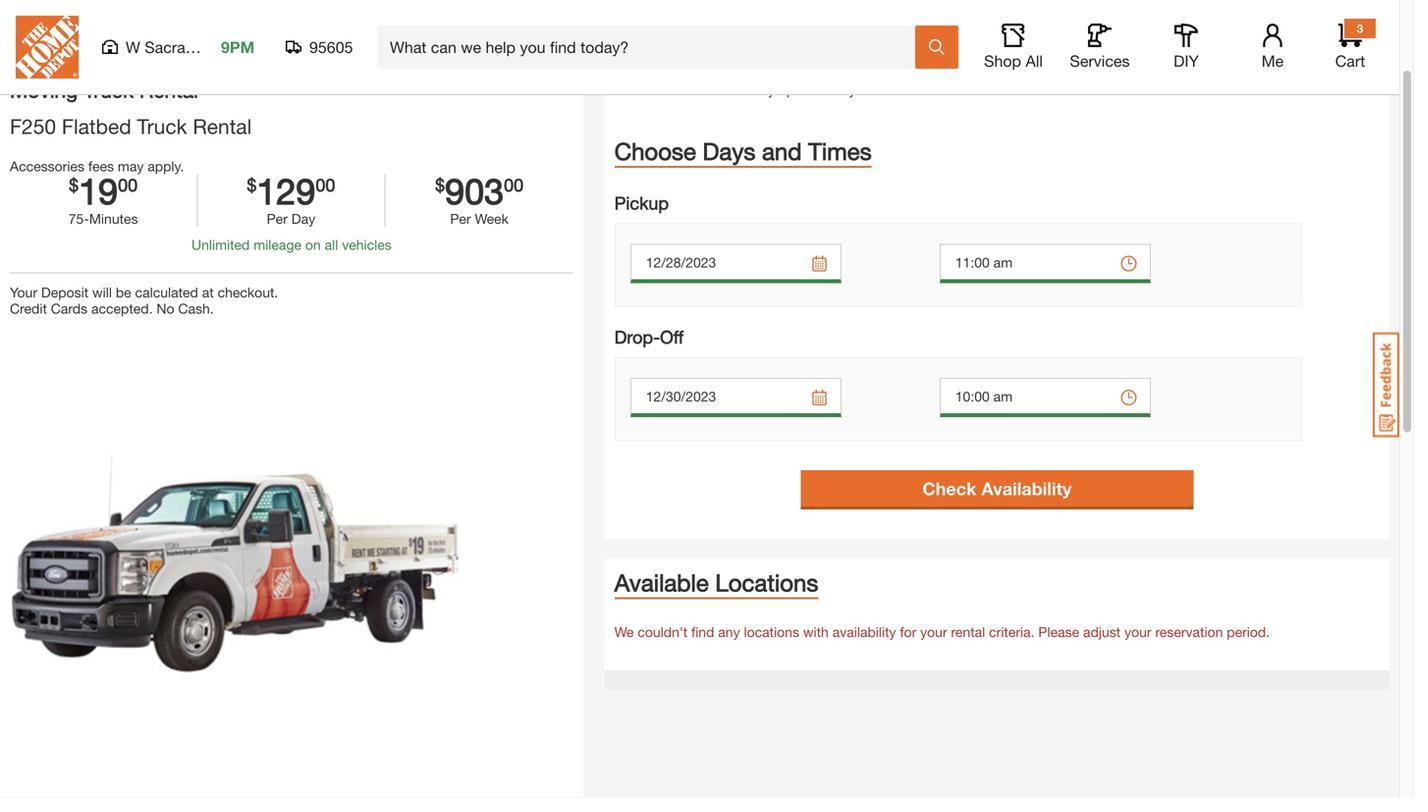 Task type: vqa. For each thing, say whether or not it's contained in the screenshot.


Task type: describe. For each thing, give the bounding box(es) containing it.
per for 903
[[450, 211, 471, 227]]

00 for 19
[[118, 174, 138, 196]]

check availability
[[923, 478, 1072, 499]]

flatbed
[[62, 114, 131, 139]]

any
[[719, 624, 740, 641]]

check for check availability browse vehicle availability up to 30 days in advance.
[[615, 47, 699, 82]]

shop all
[[985, 52, 1043, 70]]

$ for 903
[[435, 174, 445, 196]]

n-
[[204, 42, 215, 56]]

credit
[[10, 301, 47, 317]]

316822131
[[63, 42, 122, 56]]

95605
[[309, 38, 353, 56]]

no
[[157, 301, 174, 317]]

drop-off
[[615, 327, 684, 348]]

for
[[900, 624, 917, 641]]

$ for 19
[[69, 174, 79, 196]]

we
[[615, 624, 634, 641]]

diy
[[1174, 52, 1200, 70]]

load-
[[176, 42, 204, 56]]

What can we help you find today? search field
[[390, 27, 915, 68]]

19 dollars and 00 cents element containing $
[[69, 174, 79, 208]]

$ 19 00
[[69, 170, 138, 212]]

me
[[1262, 52, 1284, 70]]

all
[[325, 237, 338, 253]]

3 # from the left
[[390, 42, 396, 56]]

f250 flatbed truck rental
[[10, 114, 252, 139]]

all
[[1026, 52, 1043, 70]]

criteria.
[[990, 624, 1035, 641]]

we couldn't find any locations with availability for your rental criteria. please adjust your reservation period.
[[615, 624, 1271, 641]]

w
[[126, 38, 140, 56]]

cart
[[1336, 52, 1366, 70]]

reservation
[[1156, 624, 1224, 641]]

availability inside check availability browse vehicle availability up to 30 days in advance.
[[712, 82, 775, 98]]

subcategory
[[457, 42, 525, 56]]

to
[[799, 82, 811, 98]]

check availability button
[[801, 471, 1194, 507]]

moving truck rental
[[10, 78, 198, 102]]

95605 button
[[286, 37, 354, 57]]

calculated
[[135, 285, 198, 301]]

vehicle
[[665, 82, 708, 98]]

times
[[809, 137, 872, 165]]

2 your from the left
[[1125, 624, 1152, 641]]

feedback link image
[[1374, 332, 1400, 438]]

75-minutes
[[69, 211, 138, 227]]

rental down go-
[[193, 114, 252, 139]]

may
[[118, 158, 144, 174]]

00 for 903
[[504, 174, 524, 196]]

truck-
[[233, 42, 264, 56]]

sacramento
[[145, 38, 230, 56]]

903 dollars and 00 cents element containing 00
[[504, 174, 524, 208]]

please
[[1039, 624, 1080, 641]]

0 horizontal spatial truck
[[84, 78, 134, 102]]

deposit
[[41, 285, 89, 301]]

903
[[445, 170, 504, 212]]

find
[[692, 624, 715, 641]]

accessories
[[10, 158, 84, 174]]

check availability browse vehicle availability up to 30 days in advance.
[[615, 47, 938, 98]]

days
[[703, 137, 756, 165]]

9pm
[[221, 38, 255, 56]]

apply.
[[148, 158, 184, 174]]

3
[[1358, 22, 1364, 35]]

the home depot logo image
[[16, 16, 79, 79]]

at
[[202, 285, 214, 301]]

choose
[[615, 137, 696, 165]]

services button
[[1069, 24, 1132, 71]]

will
[[92, 285, 112, 301]]

f250
[[10, 114, 56, 139]]

1 vertical spatial truck
[[137, 114, 187, 139]]

check for check availability
[[923, 478, 977, 499]]

choose days and times
[[615, 137, 872, 165]]

per day
[[267, 211, 316, 227]]



Task type: locate. For each thing, give the bounding box(es) containing it.
truck up the flatbed
[[84, 78, 134, 102]]

truck up apply.
[[137, 114, 187, 139]]

rental for your
[[952, 624, 986, 641]]

1 00 from the left
[[118, 174, 138, 196]]

mileage
[[254, 237, 302, 253]]

be
[[116, 285, 131, 301]]

date text field up off
[[631, 244, 842, 283]]

0 horizontal spatial 00
[[118, 174, 138, 196]]

1 vertical spatial availability
[[833, 624, 897, 641]]

browse
[[615, 82, 661, 98]]

0 horizontal spatial per
[[267, 211, 288, 227]]

19 dollars and 00 cents element
[[10, 170, 197, 212], [79, 170, 118, 212], [69, 174, 79, 208], [118, 174, 138, 208]]

$ 903 00
[[435, 170, 524, 212]]

minutes
[[89, 211, 138, 227]]

in
[[867, 82, 878, 98]]

day
[[292, 211, 316, 227]]

1 horizontal spatial per
[[450, 211, 471, 227]]

off
[[660, 327, 684, 348]]

unlimited
[[192, 237, 250, 253]]

availability for check availability
[[982, 478, 1072, 499]]

2 date text field from the top
[[631, 378, 842, 418]]

0 vertical spatial truck
[[84, 78, 134, 102]]

w sacramento 9pm
[[126, 38, 255, 56]]

locations
[[716, 569, 819, 597]]

0 horizontal spatial rental
[[264, 42, 293, 56]]

availability inside check availability browse vehicle availability up to 30 days in advance.
[[708, 47, 847, 82]]

# right "internet"
[[53, 42, 60, 56]]

$ inside '$ 903 00'
[[435, 174, 445, 196]]

availability
[[708, 47, 847, 82], [982, 478, 1072, 499]]

19 dollars and 00 cents element containing 00
[[118, 174, 138, 208]]

internet
[[10, 42, 50, 56]]

category
[[338, 42, 386, 56]]

check
[[615, 47, 699, 82], [923, 478, 977, 499]]

adjust
[[1084, 624, 1121, 641]]

accepted.
[[91, 301, 153, 317]]

0 vertical spatial date text field
[[631, 244, 842, 283]]

rental left category
[[301, 42, 335, 56]]

2 per from the left
[[450, 211, 471, 227]]

per for 129
[[267, 211, 288, 227]]

0 vertical spatial check
[[615, 47, 699, 82]]

4 # from the left
[[528, 42, 534, 56]]

0 horizontal spatial availability
[[712, 82, 775, 98]]

rental down 'load-'
[[139, 78, 198, 102]]

1 horizontal spatial truck
[[137, 114, 187, 139]]

903 dollars and 00 cents element containing $
[[435, 174, 445, 208]]

00 inside $ 129 00
[[316, 174, 335, 196]]

accessories fees may apply.
[[10, 158, 184, 174]]

2 $ from the left
[[247, 174, 257, 196]]

rental
[[301, 42, 335, 56], [420, 42, 454, 56], [139, 78, 198, 102], [193, 114, 252, 139]]

check inside button
[[923, 478, 977, 499]]

1 your from the left
[[921, 624, 948, 641]]

availability
[[712, 82, 775, 98], [833, 624, 897, 641]]

00 for 129
[[316, 174, 335, 196]]

on
[[305, 237, 321, 253]]

date text field down off
[[631, 378, 842, 418]]

availability inside button
[[982, 478, 1072, 499]]

couldn't
[[638, 624, 688, 641]]

00 inside '$ 903 00'
[[504, 174, 524, 196]]

2 00 from the left
[[316, 174, 335, 196]]

2 # from the left
[[166, 42, 173, 56]]

check inside check availability browse vehicle availability up to 30 days in advance.
[[615, 47, 699, 82]]

period.
[[1227, 624, 1271, 641]]

your
[[10, 285, 37, 301]]

0 horizontal spatial your
[[921, 624, 948, 641]]

1 per from the left
[[267, 211, 288, 227]]

cards
[[51, 301, 88, 317]]

your deposit will be calculated at checkout. credit cards accepted. no cash.
[[10, 285, 278, 317]]

days
[[834, 82, 863, 98]]

cart 3
[[1336, 22, 1366, 70]]

cash.
[[178, 301, 214, 317]]

001
[[538, 42, 557, 56]]

up
[[779, 82, 795, 98]]

diy button
[[1155, 24, 1218, 71]]

checkout.
[[218, 285, 278, 301]]

your right for
[[921, 624, 948, 641]]

1 vertical spatial check
[[923, 478, 977, 499]]

rental left criteria.
[[952, 624, 986, 641]]

f250 flatbed truck rental image
[[10, 337, 461, 788]]

rental
[[264, 42, 293, 56], [952, 624, 986, 641]]

1 horizontal spatial 00
[[316, 174, 335, 196]]

1 horizontal spatial your
[[1125, 624, 1152, 641]]

availability for check availability browse vehicle availability up to 30 days in advance.
[[708, 47, 847, 82]]

2 horizontal spatial 00
[[504, 174, 524, 196]]

available locations
[[615, 569, 819, 597]]

00 inside '$ 19 00'
[[118, 174, 138, 196]]

1 horizontal spatial availability
[[833, 624, 897, 641]]

Date text field
[[631, 244, 842, 283], [631, 378, 842, 418]]

$ inside $ 129 00
[[247, 174, 257, 196]]

1 vertical spatial rental
[[952, 624, 986, 641]]

1 horizontal spatial rental
[[952, 624, 986, 641]]

0 horizontal spatial check
[[615, 47, 699, 82]]

1 horizontal spatial check
[[923, 478, 977, 499]]

date text field for pickup
[[631, 244, 842, 283]]

per up mileage
[[267, 211, 288, 227]]

unlimited mileage on all vehicles
[[192, 237, 392, 253]]

vehicles
[[342, 237, 392, 253]]

75-
[[69, 211, 89, 227]]

0 vertical spatial availability
[[712, 82, 775, 98]]

truck
[[84, 78, 134, 102], [137, 114, 187, 139]]

0 horizontal spatial availability
[[708, 47, 847, 82]]

advance.
[[882, 82, 938, 98]]

availability left for
[[833, 624, 897, 641]]

129 dollars and 00 cents element containing $
[[247, 174, 257, 208]]

0 horizontal spatial $
[[69, 174, 79, 196]]

per week
[[450, 211, 509, 227]]

1 # from the left
[[53, 42, 60, 56]]

model
[[130, 42, 163, 56]]

$ for 129
[[247, 174, 257, 196]]

and
[[762, 137, 802, 165]]

date text field for drop-off
[[631, 378, 842, 418]]

1 date text field from the top
[[631, 244, 842, 283]]

00 right fees
[[118, 174, 138, 196]]

drop-
[[615, 327, 660, 348]]

# left 001 at the left of page
[[528, 42, 534, 56]]

internet # 316822131 model # load-n-go-truck-rental rental category # 95 rental subcategory # 001
[[10, 42, 557, 56]]

availability left up
[[712, 82, 775, 98]]

2 horizontal spatial $
[[435, 174, 445, 196]]

week
[[475, 211, 509, 227]]

1 horizontal spatial availability
[[982, 478, 1072, 499]]

00 up week
[[504, 174, 524, 196]]

3 $ from the left
[[435, 174, 445, 196]]

1 $ from the left
[[69, 174, 79, 196]]

129 dollars and 00 cents element containing 00
[[316, 174, 335, 208]]

00 up the all
[[316, 174, 335, 196]]

903 dollars and 00 cents element
[[386, 170, 574, 212], [445, 170, 504, 212], [435, 174, 445, 208], [504, 174, 524, 208]]

95
[[399, 42, 413, 56]]

0 vertical spatial rental
[[264, 42, 293, 56]]

$ inside '$ 19 00'
[[69, 174, 79, 196]]

# left 95 in the left of the page
[[390, 42, 396, 56]]

available
[[615, 569, 709, 597]]

129 dollars and 00 cents element
[[198, 170, 385, 212], [257, 170, 316, 212], [247, 174, 257, 208], [316, 174, 335, 208]]

go-
[[215, 42, 233, 56]]

me button
[[1242, 24, 1305, 71]]

rental right 95 in the left of the page
[[420, 42, 454, 56]]

shop
[[985, 52, 1022, 70]]

30
[[815, 82, 830, 98]]

fees
[[88, 158, 114, 174]]

rental for truck-
[[264, 42, 293, 56]]

your right adjust
[[1125, 624, 1152, 641]]

with
[[804, 624, 829, 641]]

rental right 9pm in the left of the page
[[264, 42, 293, 56]]

per left week
[[450, 211, 471, 227]]

# left 'load-'
[[166, 42, 173, 56]]

$ 129 00
[[247, 170, 335, 212]]

19
[[79, 170, 118, 212]]

3 00 from the left
[[504, 174, 524, 196]]

129
[[257, 170, 316, 212]]

1 vertical spatial availability
[[982, 478, 1072, 499]]

per
[[267, 211, 288, 227], [450, 211, 471, 227]]

shop all button
[[983, 24, 1045, 71]]

1 vertical spatial date text field
[[631, 378, 842, 418]]

0 vertical spatial availability
[[708, 47, 847, 82]]

moving
[[10, 78, 78, 102]]

1 horizontal spatial $
[[247, 174, 257, 196]]



